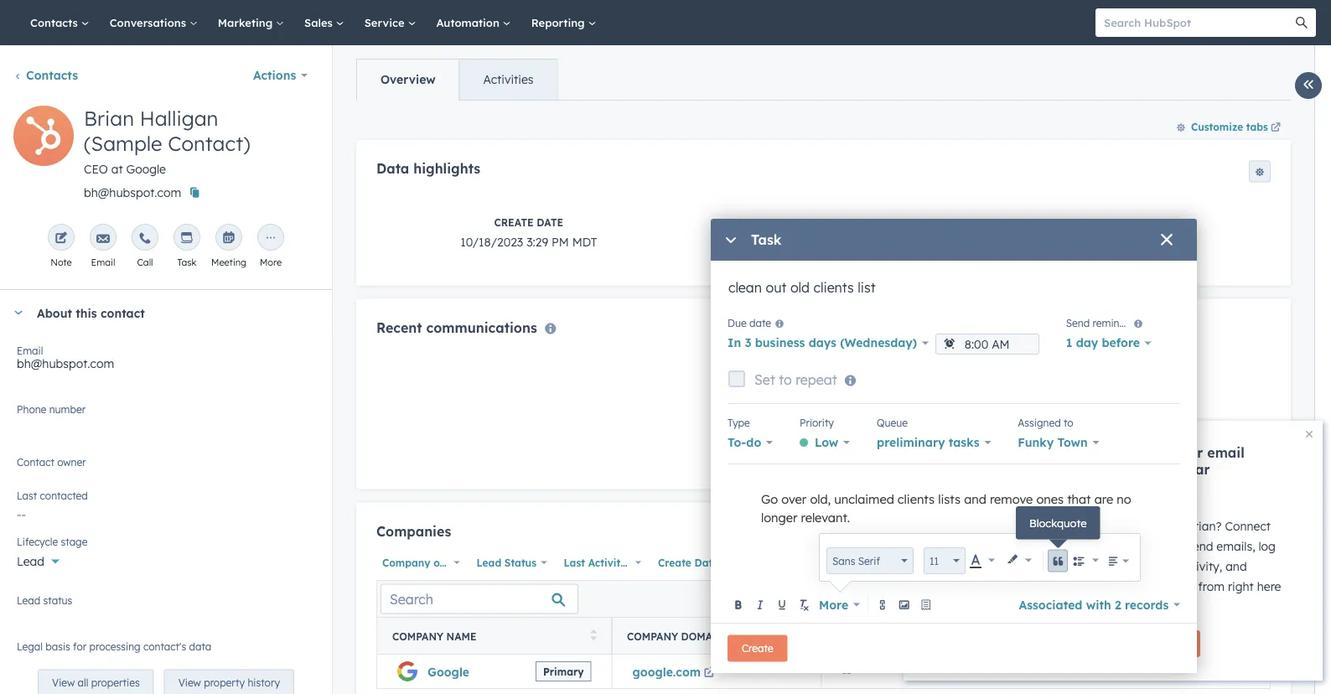 Task type: describe. For each thing, give the bounding box(es) containing it.
1 vertical spatial google
[[427, 664, 469, 679]]

connect
[[1115, 444, 1168, 461]]

overview button
[[357, 60, 459, 100]]

2 vertical spatial your
[[1063, 559, 1087, 574]]

google.com link
[[632, 664, 718, 679]]

lead for lead
[[17, 554, 44, 569]]

over
[[781, 491, 807, 506]]

contacts'
[[1091, 559, 1142, 574]]

set to repeat
[[754, 371, 837, 388]]

stage
[[837, 216, 870, 228]]

data
[[376, 160, 409, 177]]

(sample
[[84, 131, 162, 156]]

legal basis for processing contact's data
[[17, 640, 211, 653]]

2 - from the left
[[847, 664, 851, 679]]

close dialog image
[[1160, 234, 1173, 247]]

2 inside popup button
[[1115, 597, 1121, 612]]

set
[[754, 371, 775, 388]]

marketing link
[[208, 0, 294, 45]]

1 day before
[[1066, 335, 1140, 350]]

contacted
[[40, 489, 88, 502]]

due date
[[728, 317, 771, 329]]

date inside popup button
[[630, 556, 654, 569]]

recent
[[376, 319, 422, 336]]

actions button
[[242, 59, 319, 92]]

owner up last contacted
[[36, 462, 70, 477]]

reach
[[1116, 519, 1147, 534]]

customize
[[1191, 120, 1243, 133]]

owner for contact owner no owner
[[57, 456, 86, 468]]

close image
[[1306, 431, 1313, 438]]

type
[[728, 416, 750, 429]]

1 vertical spatial bh@hubspot.com
[[17, 356, 114, 371]]

last inside popup button
[[564, 556, 585, 569]]

search button
[[1287, 8, 1316, 37]]

meeting
[[211, 256, 246, 268]]

no activities.
[[787, 451, 860, 466]]

account inside pro tip: connect your email account and calendar
[[1063, 461, 1117, 478]]

meeting image
[[222, 232, 236, 246]]

overview
[[381, 72, 436, 87]]

contact)
[[168, 131, 250, 156]]

about this contact
[[37, 305, 145, 320]]

create for create date
[[658, 556, 691, 569]]

lists
[[938, 491, 961, 506]]

email bh@hubspot.com
[[17, 344, 114, 371]]

lifecycle for lifecycle stage
[[777, 216, 834, 228]]

0 vertical spatial contacts link
[[20, 0, 100, 45]]

meetings
[[1115, 579, 1166, 594]]

view property history link
[[164, 669, 294, 694]]

and for calendar
[[1121, 461, 1147, 478]]

companies
[[376, 523, 451, 539]]

view for view property history
[[178, 676, 201, 689]]

email inside pro tip: connect your email account and calendar
[[1207, 444, 1244, 461]]

company name
[[392, 630, 477, 643]]

service
[[364, 16, 408, 29]]

create for create
[[742, 642, 773, 655]]

note image
[[54, 232, 68, 246]]

communications
[[426, 319, 537, 336]]

old,
[[810, 491, 831, 506]]

pro
[[1063, 444, 1086, 461]]

reminder
[[1093, 317, 1135, 329]]

send
[[1066, 317, 1090, 329]]

call
[[137, 256, 153, 268]]

clients
[[898, 491, 935, 506]]

Search search field
[[381, 584, 578, 614]]

go
[[761, 491, 778, 506]]

view for view all properties
[[52, 676, 75, 689]]

hubspot.
[[1076, 599, 1127, 614]]

1 vertical spatial contacts link
[[13, 68, 78, 83]]

create date 10/18/2023 3:29 pm mdt
[[460, 216, 597, 249]]

do
[[746, 435, 761, 450]]

funky town button
[[1018, 431, 1099, 454]]

number
[[49, 403, 86, 415]]

0 vertical spatial last activity date
[[1063, 216, 1173, 228]]

view all properties link
[[38, 669, 154, 694]]

domain
[[681, 630, 726, 643]]

1 vertical spatial your
[[1063, 539, 1087, 554]]

company domain name
[[627, 630, 759, 643]]

create date
[[658, 556, 719, 569]]

low
[[815, 435, 838, 450]]

to for assigned
[[1064, 416, 1073, 429]]

create date button
[[652, 552, 733, 573]]

associated with 2 records
[[1019, 597, 1169, 612]]

name
[[729, 630, 759, 643]]

company for company name
[[392, 630, 443, 643]]

your inside pro tip: connect your email account and calendar
[[1172, 444, 1203, 461]]

0 vertical spatial 2
[[1094, 489, 1100, 502]]

contact owner no owner
[[17, 456, 86, 477]]

reporting
[[531, 16, 588, 29]]

halligan
[[140, 106, 218, 131]]

unclaimed
[[834, 491, 894, 506]]

from
[[1198, 579, 1225, 594]]

—
[[1169, 579, 1179, 594]]

last contacted
[[17, 489, 88, 502]]

Last contacted text field
[[17, 499, 315, 526]]

reporting link
[[521, 0, 606, 45]]

1 - from the left
[[842, 664, 847, 679]]

more inside more dropdown button
[[819, 597, 848, 612]]

1 horizontal spatial task
[[751, 231, 782, 248]]

0 horizontal spatial email
[[1091, 539, 1121, 554]]

1 horizontal spatial email
[[1145, 559, 1175, 574]]

sans serif button
[[826, 547, 914, 574]]

in
[[728, 335, 741, 350]]

1 vertical spatial all
[[78, 676, 88, 689]]

HH:MM text field
[[935, 334, 1039, 355]]

company for company owner
[[382, 556, 430, 569]]

actions
[[253, 68, 296, 83]]

last activity date button
[[558, 552, 654, 573]]

sans serif
[[832, 554, 880, 567]]

11 button
[[924, 547, 966, 574]]

no
[[1117, 491, 1131, 506]]

before
[[1102, 335, 1140, 350]]

log
[[1259, 539, 1276, 554]]

3:29
[[527, 234, 548, 249]]

no inside contact owner no owner
[[17, 462, 33, 477]]

owner for company owner
[[434, 556, 465, 569]]

ones
[[1036, 491, 1064, 506]]

0 vertical spatial bh@hubspot.com
[[84, 185, 181, 200]]

more image
[[264, 232, 277, 246]]

highlights
[[413, 160, 480, 177]]

data
[[189, 640, 211, 653]]



Task type: locate. For each thing, give the bounding box(es) containing it.
0 horizontal spatial lifecycle
[[17, 535, 58, 548]]

1 vertical spatial activity
[[588, 556, 627, 569]]

email down the caret image
[[17, 344, 43, 357]]

no owner button
[[17, 453, 315, 480]]

stage
[[61, 535, 88, 548]]

0 horizontal spatial 2
[[1094, 489, 1100, 502]]

0 vertical spatial all
[[1182, 579, 1195, 594]]

and up minutes
[[1121, 461, 1147, 478]]

all right — at the right of the page
[[1182, 579, 1195, 594]]

company up google.com
[[627, 630, 678, 643]]

all left properties
[[78, 676, 88, 689]]

0 vertical spatial more
[[260, 256, 282, 268]]

view all properties
[[52, 676, 140, 689]]

0 vertical spatial last
[[1063, 216, 1089, 228]]

0 horizontal spatial account
[[1063, 461, 1117, 478]]

account
[[1063, 461, 1117, 478], [1124, 539, 1169, 554]]

1 horizontal spatial account
[[1124, 539, 1169, 554]]

2 right with
[[1115, 597, 1121, 612]]

1 vertical spatial about
[[1063, 489, 1092, 502]]

lead status
[[477, 556, 536, 569]]

to for set
[[779, 371, 792, 388]]

minimize dialog image
[[724, 234, 738, 247]]

0 horizontal spatial last activity date
[[564, 556, 654, 569]]

company inside "popup button"
[[382, 556, 430, 569]]

0 horizontal spatial task
[[177, 256, 197, 268]]

1 horizontal spatial create
[[658, 556, 691, 569]]

1 vertical spatial lifecycle
[[17, 535, 58, 548]]

days
[[809, 335, 836, 350]]

1 vertical spatial email
[[17, 344, 43, 357]]

1 vertical spatial task
[[177, 256, 197, 268]]

1 horizontal spatial and
[[1121, 461, 1147, 478]]

0 vertical spatial account
[[1063, 461, 1117, 478]]

more down "sans"
[[819, 597, 848, 612]]

activity
[[1092, 216, 1143, 228], [588, 556, 627, 569]]

google.com
[[632, 664, 701, 679]]

1 vertical spatial contacts
[[26, 68, 78, 83]]

edit button
[[13, 106, 74, 172]]

and
[[1121, 461, 1147, 478], [964, 491, 986, 506], [1226, 559, 1247, 574]]

1 horizontal spatial google
[[427, 664, 469, 679]]

activities.
[[807, 451, 860, 466]]

blockquote
[[1029, 516, 1087, 530]]

google right at
[[126, 162, 166, 176]]

2
[[1094, 489, 1100, 502], [1115, 597, 1121, 612]]

2 vertical spatial create
[[742, 642, 773, 655]]

activity inside popup button
[[588, 556, 627, 569]]

your
[[1172, 444, 1203, 461], [1063, 539, 1087, 554], [1063, 559, 1087, 574]]

0 vertical spatial and
[[1121, 461, 1147, 478]]

connect
[[1225, 519, 1271, 534]]

company for company domain name
[[627, 630, 678, 643]]

recent communications
[[376, 319, 537, 336]]

0 horizontal spatial last
[[17, 489, 37, 502]]

caret image
[[13, 311, 23, 315]]

0 horizontal spatial no
[[17, 462, 33, 477]]

2 view from the left
[[178, 676, 201, 689]]

activity,
[[1178, 559, 1222, 574]]

and inside ready to reach out to brian? connect your email account to send emails, log your contacts' email activity, and schedule meetings — all from right here in hubspot.
[[1226, 559, 1247, 574]]

to-
[[728, 435, 746, 450]]

associated
[[1019, 597, 1082, 612]]

0 vertical spatial your
[[1172, 444, 1203, 461]]

customize tabs
[[1191, 120, 1268, 133]]

schedule
[[1063, 579, 1111, 594]]

2 horizontal spatial email
[[1207, 444, 1244, 461]]

lead button
[[17, 545, 315, 572]]

lifecycle stage
[[17, 535, 88, 548]]

and inside go over old, unclaimed clients lists and remove ones that are no longer relevant.
[[964, 491, 986, 506]]

call image
[[138, 232, 152, 246]]

and for remove
[[964, 491, 986, 506]]

to left 'reach' at the bottom right of the page
[[1101, 519, 1113, 534]]

1 horizontal spatial 2
[[1115, 597, 1121, 612]]

press to sort. image
[[591, 629, 597, 641]]

funky town
[[1018, 435, 1088, 450]]

0 horizontal spatial all
[[78, 676, 88, 689]]

account inside ready to reach out to brian? connect your email account to send emails, log your contacts' email activity, and schedule meetings — all from right here in hubspot.
[[1124, 539, 1169, 554]]

to right "out"
[[1172, 519, 1183, 534]]

1 day before button
[[1066, 331, 1151, 355]]

Phone number text field
[[17, 400, 315, 433]]

1 horizontal spatial no
[[787, 451, 804, 466]]

about left this
[[37, 305, 72, 320]]

contact
[[101, 305, 145, 320]]

1 vertical spatial email
[[1091, 539, 1121, 554]]

properties
[[91, 676, 140, 689]]

priority
[[800, 416, 834, 429]]

11
[[930, 554, 939, 567]]

and right lists
[[964, 491, 986, 506]]

2 right that
[[1094, 489, 1100, 502]]

task
[[751, 231, 782, 248], [177, 256, 197, 268]]

and down emails,
[[1226, 559, 1247, 574]]

that
[[1067, 491, 1091, 506]]

create inside popup button
[[658, 556, 691, 569]]

your right connect
[[1172, 444, 1203, 461]]

processing
[[89, 640, 140, 653]]

lead inside "popup button"
[[17, 554, 44, 569]]

email up brian?
[[1207, 444, 1244, 461]]

property
[[204, 676, 245, 689]]

1 horizontal spatial lifecycle
[[777, 216, 834, 228]]

date inside create date 10/18/2023 3:29 pm mdt
[[537, 216, 563, 228]]

activities button
[[459, 60, 557, 100]]

0 horizontal spatial about
[[37, 305, 72, 320]]

date up pm
[[537, 216, 563, 228]]

and inside pro tip: connect your email account and calendar
[[1121, 461, 1147, 478]]

company owner
[[382, 556, 465, 569]]

out
[[1150, 519, 1168, 534]]

navigation
[[356, 59, 558, 101]]

no up last contacted
[[17, 462, 33, 477]]

to left send
[[1172, 539, 1184, 554]]

account down "out"
[[1124, 539, 1169, 554]]

all inside ready to reach out to brian? connect your email account to send emails, log your contacts' email activity, and schedule meetings — all from right here in hubspot.
[[1182, 579, 1195, 594]]

bh@hubspot.com up the number
[[17, 356, 114, 371]]

google down name
[[427, 664, 469, 679]]

date up close dialog icon
[[1146, 216, 1173, 228]]

0 vertical spatial task
[[751, 231, 782, 248]]

ready
[[1063, 519, 1098, 534]]

date inside popup button
[[694, 556, 719, 569]]

lead inside 'popup button'
[[477, 556, 501, 569]]

in 3 business days (wednesday)
[[728, 335, 917, 350]]

last activity date inside popup button
[[564, 556, 654, 569]]

1 horizontal spatial view
[[178, 676, 201, 689]]

data highlights
[[376, 160, 480, 177]]

email inside email bh@hubspot.com
[[17, 344, 43, 357]]

emails,
[[1217, 539, 1255, 554]]

account up about 2 minutes
[[1063, 461, 1117, 478]]

Title text field
[[728, 278, 1180, 311]]

tip:
[[1090, 444, 1111, 461]]

1 vertical spatial more
[[819, 597, 848, 612]]

basis
[[45, 640, 70, 653]]

0 vertical spatial email
[[1207, 444, 1244, 461]]

email down email image
[[91, 256, 115, 268]]

legal
[[17, 640, 43, 653]]

lead down lifecycle stage in the bottom left of the page
[[17, 554, 44, 569]]

1 horizontal spatial last activity date
[[1063, 216, 1173, 228]]

navigation containing overview
[[356, 59, 558, 101]]

about left are
[[1063, 489, 1092, 502]]

1 view from the left
[[52, 676, 75, 689]]

0 vertical spatial email
[[91, 256, 115, 268]]

2 horizontal spatial last
[[1063, 216, 1089, 228]]

create inside button
[[742, 642, 773, 655]]

task image
[[180, 232, 194, 246]]

0 horizontal spatial view
[[52, 676, 75, 689]]

company left name
[[392, 630, 443, 643]]

1 vertical spatial last activity date
[[564, 556, 654, 569]]

1 vertical spatial and
[[964, 491, 986, 506]]

lead status button
[[471, 552, 551, 573]]

relevant.
[[801, 510, 850, 525]]

1 vertical spatial 2
[[1115, 597, 1121, 612]]

0 vertical spatial google
[[126, 162, 166, 176]]

link opens in a new window image
[[704, 667, 715, 679], [704, 667, 715, 679]]

bh@hubspot.com down at
[[84, 185, 181, 200]]

1 horizontal spatial email
[[91, 256, 115, 268]]

date up "domain"
[[694, 556, 719, 569]]

lead left the 'status'
[[17, 594, 40, 606]]

0 vertical spatial create
[[494, 216, 534, 228]]

create right last activity date popup button
[[658, 556, 691, 569]]

email up contacts' in the bottom right of the page
[[1091, 539, 1121, 554]]

more
[[260, 256, 282, 268], [819, 597, 848, 612]]

lead for lead status
[[477, 556, 501, 569]]

your down ready
[[1063, 539, 1087, 554]]

email image
[[96, 232, 110, 246]]

mdt
[[572, 234, 597, 249]]

1 horizontal spatial about
[[1063, 489, 1092, 502]]

to-do button
[[728, 431, 773, 454]]

task down task icon
[[177, 256, 197, 268]]

0 horizontal spatial email
[[17, 344, 43, 357]]

date
[[749, 317, 771, 329]]

0 vertical spatial activity
[[1092, 216, 1143, 228]]

create up the 10/18/2023 on the top left of page
[[494, 216, 534, 228]]

automation
[[436, 16, 503, 29]]

about for about 2 minutes
[[1063, 489, 1092, 502]]

to right set
[[779, 371, 792, 388]]

about inside dropdown button
[[37, 305, 72, 320]]

assigned
[[1018, 416, 1061, 429]]

1 horizontal spatial more
[[819, 597, 848, 612]]

lead left 'status'
[[477, 556, 501, 569]]

automation link
[[426, 0, 521, 45]]

view down basis
[[52, 676, 75, 689]]

tasks
[[949, 435, 979, 450]]

lifecycle for lifecycle stage
[[17, 535, 58, 548]]

no activities. alert
[[376, 356, 1271, 469]]

0 horizontal spatial and
[[964, 491, 986, 506]]

0 horizontal spatial activity
[[588, 556, 627, 569]]

serif
[[858, 554, 880, 567]]

0 vertical spatial about
[[37, 305, 72, 320]]

email for email
[[91, 256, 115, 268]]

preliminary tasks
[[877, 435, 979, 450]]

1 horizontal spatial activity
[[1092, 216, 1143, 228]]

day
[[1076, 335, 1098, 350]]

about for about this contact
[[37, 305, 72, 320]]

name
[[446, 630, 477, 643]]

remove
[[990, 491, 1033, 506]]

2 horizontal spatial create
[[742, 642, 773, 655]]

1 vertical spatial account
[[1124, 539, 1169, 554]]

to for ready
[[1101, 519, 1113, 534]]

in
[[1063, 599, 1073, 614]]

lifecycle
[[777, 216, 834, 228], [17, 535, 58, 548]]

add
[[1209, 528, 1228, 540]]

records
[[1125, 597, 1169, 612]]

2 horizontal spatial and
[[1226, 559, 1247, 574]]

email up — at the right of the page
[[1145, 559, 1175, 574]]

phone number
[[17, 403, 86, 415]]

brian?
[[1186, 519, 1222, 534]]

lead for lead status
[[17, 594, 40, 606]]

0 vertical spatial lifecycle
[[777, 216, 834, 228]]

2 vertical spatial and
[[1226, 559, 1247, 574]]

your up schedule
[[1063, 559, 1087, 574]]

view left property
[[178, 676, 201, 689]]

about
[[37, 305, 72, 320], [1063, 489, 1092, 502]]

0 vertical spatial contacts
[[30, 16, 81, 29]]

no inside alert
[[787, 451, 804, 466]]

(wednesday)
[[840, 335, 917, 350]]

more down more icon
[[260, 256, 282, 268]]

10/18/2023
[[460, 234, 523, 249]]

company down companies
[[382, 556, 430, 569]]

email for email bh@hubspot.com
[[17, 344, 43, 357]]

1 vertical spatial create
[[658, 556, 691, 569]]

create for create date 10/18/2023 3:29 pm mdt
[[494, 216, 534, 228]]

owner down companies
[[434, 556, 465, 569]]

sans
[[832, 554, 855, 567]]

Search HubSpot search field
[[1096, 8, 1301, 37]]

last activity date up press to sort. icon
[[564, 556, 654, 569]]

primary
[[543, 665, 584, 678]]

minutes
[[1103, 489, 1140, 502]]

owner up 'contacted'
[[57, 456, 86, 468]]

to up town
[[1064, 416, 1073, 429]]

1 vertical spatial last
[[17, 489, 37, 502]]

no left activities.
[[787, 451, 804, 466]]

brian halligan (sample contact) ceo at google
[[84, 106, 250, 176]]

customize tabs link
[[1168, 113, 1291, 140]]

note
[[50, 256, 72, 268]]

2 vertical spatial email
[[1145, 559, 1175, 574]]

search image
[[1296, 17, 1308, 28]]

preliminary tasks button
[[877, 431, 991, 454]]

date left create date
[[630, 556, 654, 569]]

group
[[1069, 549, 1103, 572]]

create inside create date 10/18/2023 3:29 pm mdt
[[494, 216, 534, 228]]

create right "domain"
[[742, 642, 773, 655]]

last activity date up close dialog icon
[[1063, 216, 1173, 228]]

owner inside "popup button"
[[434, 556, 465, 569]]

google inside brian halligan (sample contact) ceo at google
[[126, 162, 166, 176]]

0 horizontal spatial google
[[126, 162, 166, 176]]

task right the minimize dialog image
[[751, 231, 782, 248]]

send
[[1187, 539, 1213, 554]]

marketing
[[218, 16, 276, 29]]

email
[[1207, 444, 1244, 461], [1091, 539, 1121, 554], [1145, 559, 1175, 574]]

0 horizontal spatial create
[[494, 216, 534, 228]]

about 2 minutes
[[1063, 489, 1140, 502]]

phone
[[17, 403, 46, 415]]

contact's
[[143, 640, 186, 653]]

press to sort. element
[[591, 629, 597, 643]]

0 horizontal spatial more
[[260, 256, 282, 268]]

about this contact button
[[0, 290, 315, 335]]

contacts link
[[20, 0, 100, 45], [13, 68, 78, 83]]

1 horizontal spatial last
[[564, 556, 585, 569]]

2 vertical spatial last
[[564, 556, 585, 569]]

1 horizontal spatial all
[[1182, 579, 1195, 594]]



Task type: vqa. For each thing, say whether or not it's contained in the screenshot.
the top BH@HUBSPOT.COM
yes



